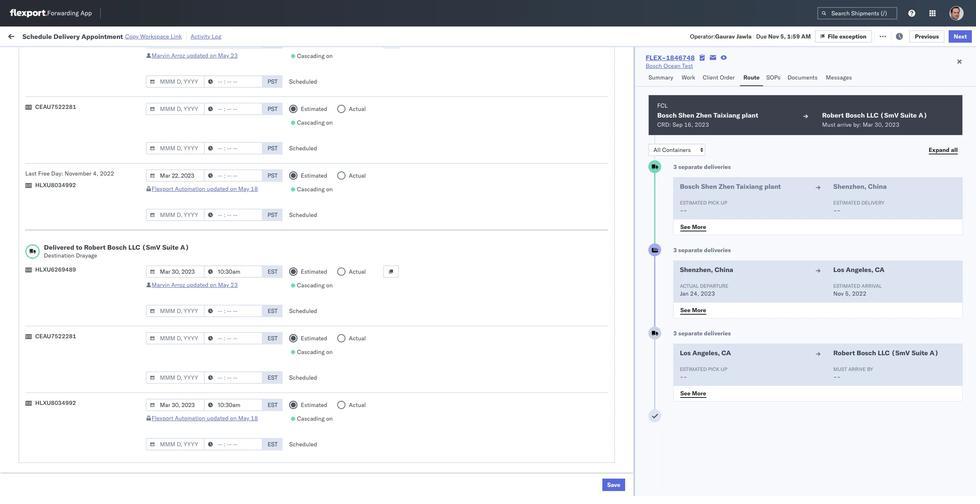 Task type: locate. For each thing, give the bounding box(es) containing it.
flex-1989365
[[593, 465, 636, 472]]

2 test123456 from the top
[[737, 100, 772, 107]]

1 pick from the top
[[709, 200, 720, 206]]

0 vertical spatial maeu9408431
[[737, 319, 779, 326]]

1 vertical spatial pick
[[709, 367, 720, 373]]

automation down 7:30 am cst, feb 3, 2023 on the bottom of the page
[[175, 415, 206, 423]]

1 hlxu6269489, from the top
[[711, 81, 753, 89]]

pick for -
[[709, 200, 720, 206]]

4 2130384 from the top
[[611, 428, 636, 436]]

lhuu7894563, for schedule delivery appointment
[[666, 191, 709, 198]]

marvin arroz updated on may 23 up 1:59 am cst, jan 25, 2023
[[152, 282, 238, 289]]

7:30 for 7:30 am cst, feb 3, 2023
[[172, 392, 185, 399]]

2 jaehyung from the top
[[873, 300, 897, 308]]

1 23 from the top
[[231, 52, 238, 59]]

0 vertical spatial shenzhen,
[[834, 182, 867, 191]]

am for confirm delivery link for 8:00
[[186, 227, 196, 235]]

0 vertical spatial 14,
[[224, 173, 233, 180]]

0 vertical spatial robert
[[823, 111, 845, 119]]

progress
[[130, 51, 151, 57]]

feb left 7,
[[212, 446, 222, 454]]

confirm delivery link for 8:00
[[19, 227, 63, 235]]

0 vertical spatial estimated pick up --
[[681, 200, 728, 214]]

dec down 6:00 pm cst, dec 23, 2022
[[212, 227, 222, 235]]

shenzhen, china
[[834, 182, 888, 191], [681, 266, 734, 274]]

uetu5238478 for schedule pickup from los angeles, ca
[[711, 173, 751, 180]]

destination inside delivered to robert bosch llc (smv suite a) destination drayage
[[44, 252, 74, 260]]

marvin arroz updated on may 23
[[152, 52, 238, 59], [152, 282, 238, 289]]

my
[[8, 30, 21, 42]]

(smv for bosch shen zhen taixiang plant
[[881, 111, 900, 119]]

1 vertical spatial 1:59 am cst, dec 14, 2022
[[172, 191, 249, 198]]

1 gvcu5265864 from the top
[[666, 264, 707, 271]]

feb left 10,
[[215, 465, 225, 472]]

flex-1893174
[[593, 246, 636, 253]]

1:59 am cst, dec 14, 2022 for schedule pickup from los angeles, ca
[[172, 173, 249, 180]]

confirm pickup from rotterdam, netherlands button
[[19, 373, 138, 382], [19, 427, 138, 436]]

4, for 2023
[[223, 410, 228, 417]]

integration test account - karl lagerfeld for 10:30 pm cst, jan 23, 2023
[[400, 264, 508, 271]]

destination down delivered
[[44, 252, 74, 260]]

dec down 1:00 am cst, nov 9, 2022
[[212, 173, 222, 180]]

5 mmm d, yyyy text field from the top
[[146, 305, 205, 318]]

by
[[868, 367, 874, 373]]

3 schedule delivery appointment from the top
[[19, 264, 102, 271]]

robert up the drayage
[[84, 243, 106, 252]]

10:30 pm cst, jan 23, 2023 up 1:59 am cst, jan 25, 2023
[[172, 282, 250, 290]]

13 ocean fcl from the top
[[330, 410, 359, 417]]

2 vertical spatial 10:30
[[172, 319, 188, 326]]

0 vertical spatial ceau7522281
[[35, 103, 76, 111]]

customs for 2nd upload customs clearance documents link from the top of the page
[[39, 318, 63, 326]]

lagerfeld for 10:30 pm cst, jan 28, 2023
[[484, 319, 508, 326]]

23, for angeles,
[[223, 209, 232, 217]]

0 vertical spatial confirm pickup from rotterdam, netherlands link
[[19, 373, 138, 381]]

2 : from the left
[[193, 51, 194, 57]]

0 vertical spatial shen
[[679, 111, 695, 119]]

1 vertical spatial 3,
[[223, 392, 229, 399]]

taixiang
[[714, 111, 741, 119], [737, 182, 764, 191]]

flexport automation updated on may 18 down 7:30 am cst, feb 3, 2023 on the bottom of the page
[[152, 415, 258, 423]]

0 vertical spatial china
[[869, 182, 888, 191]]

due nov 5, 1:59 am
[[757, 33, 812, 40]]

arrive left mar
[[838, 121, 853, 129]]

2130384 for 1:00 am cst, feb 7, 2023
[[611, 446, 636, 454]]

llc inside delivered to robert bosch llc (smv suite a) destination drayage
[[128, 243, 140, 252]]

6 scheduled from the top
[[289, 441, 317, 449]]

0 horizontal spatial :
[[60, 51, 62, 57]]

7:30 down 10:30 pm cst, jan 28, 2023
[[172, 337, 185, 344]]

1 vertical spatial --
[[471, 465, 478, 472]]

may
[[218, 52, 229, 59], [238, 185, 249, 193], [218, 282, 229, 289], [238, 415, 249, 423]]

feb up 7:30 am cst, feb 3, 2023 on the bottom of the page
[[212, 373, 222, 381]]

activity log button
[[191, 32, 222, 41]]

confirm delivery for 8:00
[[19, 227, 63, 235]]

risk
[[181, 32, 191, 40]]

confirm for 6:00 pm cst, dec 23, 2022
[[19, 209, 40, 216]]

feb down 7:30 am cst, feb 3, 2023 on the bottom of the page
[[211, 410, 221, 417]]

1 2130384 from the top
[[611, 337, 636, 344]]

upload for 1st upload customs clearance documents link from the bottom of the page
[[19, 464, 38, 472]]

cst, down 1:00 am cst, feb 7, 2023 at the left of the page
[[201, 465, 214, 472]]

dec up 6:00 pm cst, dec 23, 2022
[[212, 191, 222, 198]]

1 vertical spatial abcdefg78456546
[[737, 191, 793, 198]]

dec
[[212, 173, 222, 180], [212, 191, 222, 198], [211, 209, 222, 217], [212, 227, 222, 235]]

arrive left the by
[[849, 367, 867, 373]]

test123456 for 3rd 'schedule pickup from los angeles, ca' link
[[737, 136, 772, 144]]

3 cascading from the top
[[297, 186, 325, 193]]

2 vertical spatial 23,
[[225, 282, 234, 290]]

24, up abcd1234560
[[691, 290, 700, 298]]

customs for first upload customs clearance documents link
[[39, 154, 63, 162]]

2 vertical spatial mmm d, yyyy text field
[[146, 266, 205, 278]]

3 uetu5238478 from the top
[[711, 209, 751, 216]]

import work button
[[70, 32, 105, 40]]

1 vertical spatial mmm d, yyyy text field
[[146, 209, 205, 221]]

23, up '8:00 am cst, dec 24, 2022'
[[223, 209, 232, 217]]

8 mmm d, yyyy text field from the top
[[146, 399, 205, 412]]

4 upload customs clearance documents from the top
[[19, 464, 122, 472]]

0 vertical spatial by:
[[30, 51, 38, 58]]

23, for netherlands
[[225, 282, 234, 290]]

ceau7522281, for sixth 'schedule pickup from los angeles, ca' link from the bottom of the page
[[666, 81, 709, 89]]

rotterdam, for 2nd confirm pickup from rotterdam, netherlands 'button' from the bottom of the page
[[75, 373, 104, 380]]

2 14, from the top
[[224, 191, 233, 198]]

integration for 7:30 am cst, feb 3, 2023
[[400, 392, 429, 399]]

3 see from the top
[[681, 390, 691, 397]]

1:59 am cdt, nov 5, 2022
[[172, 81, 245, 89], [172, 100, 245, 107], [172, 118, 245, 125], [172, 136, 245, 144]]

1:00 for 1:00 am cst, feb 7, 2023
[[172, 446, 185, 454]]

1 vertical spatial bosch shen zhen taixiang plant
[[681, 182, 782, 191]]

los inside 'button'
[[75, 209, 84, 216]]

on
[[212, 32, 219, 40], [210, 52, 217, 59], [326, 52, 333, 60], [326, 119, 333, 126], [230, 185, 237, 193], [326, 186, 333, 193], [210, 282, 217, 289], [326, 282, 333, 289], [326, 349, 333, 356], [230, 415, 237, 423], [326, 416, 333, 423]]

2 mmm d, yyyy text field from the top
[[146, 103, 205, 115]]

23, up 25,
[[225, 282, 234, 290]]

1 vertical spatial shenzhen,
[[681, 266, 714, 274]]

1 2130387 from the top
[[611, 264, 636, 271]]

18
[[251, 185, 258, 193], [251, 415, 258, 423]]

1889466
[[611, 173, 636, 180], [611, 191, 636, 198], [611, 209, 636, 217], [611, 227, 636, 235]]

1 vertical spatial nyku9743990
[[666, 355, 707, 362]]

choi
[[899, 264, 911, 271], [899, 300, 911, 308]]

2 numbers from the left
[[767, 67, 788, 73]]

0 horizontal spatial work
[[91, 32, 105, 40]]

1 vertical spatial gaurav jawla
[[873, 118, 907, 125]]

0 vertical spatial automation
[[175, 185, 206, 193]]

-- : -- -- text field
[[204, 36, 263, 49], [204, 209, 263, 221], [204, 305, 263, 318]]

schedule delivery appointment link for 7:30 pm cst, jan 30, 2023
[[19, 336, 102, 344]]

by: left mar
[[854, 121, 862, 129]]

summary button
[[646, 70, 679, 86]]

ceau7522281
[[35, 103, 76, 111], [35, 333, 76, 340]]

next
[[955, 33, 968, 40]]

1:59 am cst, dec 14, 2022 down 1:00 am cst, nov 9, 2022
[[172, 173, 249, 180]]

pickup for 6th the schedule pickup from los angeles, ca button from the bottom of the page
[[45, 81, 63, 89]]

0 vertical spatial 7:30
[[172, 337, 185, 344]]

3 3 separate deliveries from the top
[[674, 330, 732, 338]]

2 horizontal spatial a)
[[931, 349, 940, 357]]

automation
[[175, 185, 206, 193], [175, 415, 206, 423]]

jan
[[212, 246, 221, 253], [215, 264, 224, 271], [215, 282, 224, 290], [681, 290, 689, 298], [212, 300, 221, 308], [215, 319, 224, 326], [211, 337, 220, 344]]

2022 for the schedule delivery appointment link corresponding to 1:59 am cst, dec 14, 2022
[[234, 191, 249, 198]]

1 est from the top
[[268, 268, 278, 276]]

delivery for 1:59 am cst, dec 14, 2022
[[45, 191, 66, 198]]

--
[[737, 300, 744, 308], [471, 465, 478, 472]]

angeles, for sixth 'schedule pickup from los angeles, ca' link from the bottom of the page
[[89, 81, 112, 89]]

3 upload customs clearance documents link from the top
[[19, 409, 122, 417]]

1 vertical spatial robert bosch llc (smv suite a)
[[834, 349, 940, 357]]

0 vertical spatial 3 separate deliveries
[[674, 163, 732, 171]]

Search Work text field
[[698, 30, 788, 42]]

bosch
[[646, 62, 663, 70], [400, 100, 417, 107], [471, 100, 487, 107], [658, 111, 677, 119], [846, 111, 866, 119], [400, 154, 417, 162], [471, 154, 487, 162], [681, 182, 700, 191], [400, 227, 417, 235], [471, 227, 487, 235], [107, 243, 127, 252], [857, 349, 877, 357]]

mmm d, yyyy text field for pst
[[146, 36, 205, 49]]

ceau7522281, hlxu6269489, hlxu8034992 for first upload customs clearance documents link
[[666, 154, 795, 162]]

pm right '6:00'
[[186, 209, 195, 217]]

2 vertical spatial 3
[[674, 330, 678, 338]]

2022 for third 'schedule pickup from los angeles, ca' link from the bottom
[[234, 173, 249, 180]]

1 vertical spatial marvin arroz updated on may 23 button
[[152, 282, 238, 289]]

lhuu7894563, uetu5238478 for confirm pickup from los angeles, ca
[[666, 209, 751, 216]]

0 vertical spatial gaurav
[[716, 33, 736, 40]]

1 flex-2130384 from the top
[[593, 337, 636, 344]]

feb down 1:00 am cst, feb 3, 2023
[[212, 392, 222, 399]]

1 vertical spatial more
[[693, 307, 707, 314]]

last
[[25, 170, 37, 177]]

marvin arroz updated on may 23 button up 'deadline'
[[152, 52, 238, 59]]

schedule pickup from rotterdam, netherlands link for second the schedule pickup from rotterdam, netherlands "button" from the bottom
[[19, 281, 142, 290]]

3 schedule delivery appointment link from the top
[[19, 263, 102, 271]]

2130387 for schedule pickup from rotterdam, netherlands
[[611, 282, 636, 290]]

updated down the activity
[[187, 52, 209, 59]]

robert up must arrive by: mar 30, 2023 at the top right of the page
[[823, 111, 845, 119]]

jan left 28,
[[215, 319, 224, 326]]

1 -- : -- -- text field from the top
[[204, 36, 263, 49]]

0 vertical spatial flexport automation updated on may 18 button
[[152, 185, 258, 193]]

5 2130384 from the top
[[611, 446, 636, 454]]

1 vertical spatial china
[[715, 266, 734, 274]]

estimated pick up --
[[681, 200, 728, 214], [681, 367, 728, 381]]

2 schedule pickup from los angeles, ca link from the top
[[19, 99, 121, 107]]

choi left origin
[[899, 264, 911, 271]]

1 mmm d, yyyy text field from the top
[[146, 36, 205, 49]]

link
[[171, 33, 182, 40]]

schedule delivery appointment for 10:30
[[19, 264, 102, 271]]

robert up must arrive by -- on the bottom
[[834, 349, 856, 357]]

angeles, for third 'schedule pickup from los angeles, ca' link from the bottom
[[89, 172, 112, 180]]

4 schedule delivery appointment from the top
[[19, 337, 102, 344]]

3 deliveries from the top
[[705, 330, 732, 338]]

1 scheduled from the top
[[289, 78, 317, 85]]

pm for confirm pickup from los angeles, ca 'button' on the left of the page
[[186, 209, 195, 217]]

jan up abcd1234560
[[681, 290, 689, 298]]

0 vertical spatial schedule pickup from rotterdam, netherlands link
[[19, 281, 142, 290]]

automation up '6:00'
[[175, 185, 206, 193]]

2023 down departure
[[701, 290, 716, 298]]

0 vertical spatial 4,
[[93, 170, 98, 177]]

nov
[[769, 33, 780, 40], [212, 81, 223, 89], [212, 100, 223, 107], [212, 118, 223, 125], [212, 136, 223, 144], [212, 154, 222, 162], [834, 290, 844, 298]]

1 maeu9408431 from the top
[[737, 319, 779, 326]]

7:30 down 7:30 am cst, feb 3, 2023 on the bottom of the page
[[172, 410, 185, 417]]

0 vertical spatial arrive
[[838, 121, 853, 129]]

appointment for 7:30 pm cst, jan 30, 2023
[[68, 337, 102, 344]]

maeu9408431
[[737, 319, 779, 326], [737, 392, 779, 399]]

arrive for by
[[849, 367, 867, 373]]

uetu5238478 for confirm delivery
[[711, 227, 751, 235]]

1 vertical spatial flexport automation updated on may 18
[[152, 415, 258, 423]]

clearance for 1st upload customs clearance documents link from the bottom of the page
[[64, 464, 91, 472]]

robert bosch llc (smv suite a) up the by
[[834, 349, 940, 357]]

-- : -- -- text field
[[204, 75, 263, 88], [204, 103, 263, 115], [204, 142, 263, 155], [204, 170, 263, 182], [204, 266, 263, 278], [204, 333, 263, 345], [204, 372, 263, 384], [204, 399, 263, 412], [204, 439, 263, 451]]

dec up '8:00 am cst, dec 24, 2022'
[[211, 209, 222, 217]]

23 up deadline button
[[231, 52, 238, 59]]

2 see from the top
[[681, 307, 691, 314]]

1 10:30 pm cst, jan 23, 2023 from the top
[[172, 264, 250, 271]]

2 arroz from the top
[[171, 282, 185, 289]]

2023 up 7:30 am cst, feb 3, 2023 on the bottom of the page
[[230, 373, 244, 381]]

24, up 13,
[[224, 227, 233, 235]]

3,
[[223, 373, 229, 381], [223, 392, 229, 399]]

delivery
[[54, 32, 80, 40], [45, 118, 66, 125], [45, 191, 66, 198], [42, 227, 63, 235], [45, 264, 66, 271], [45, 337, 66, 344], [42, 391, 63, 399], [42, 446, 63, 453]]

flex-1846748 for third the schedule pickup from los angeles, ca button from the top
[[593, 136, 636, 144]]

hlxu8034992
[[754, 81, 795, 89], [754, 100, 795, 107], [754, 118, 795, 125], [754, 136, 795, 143], [754, 154, 795, 162], [35, 182, 76, 189], [35, 400, 76, 407]]

10:30 up 7:30 pm cst, jan 30, 2023
[[172, 319, 188, 326]]

30, down 28,
[[222, 337, 231, 344]]

schedule delivery appointment button for 7:30 pm cst, jan 30, 2023
[[19, 336, 102, 345]]

suite for bosch shen zhen taixiang plant
[[901, 111, 918, 119]]

2 vertical spatial robert
[[834, 349, 856, 357]]

6 cascading on from the top
[[297, 416, 333, 423]]

confirm pickup from los angeles, ca
[[19, 209, 118, 216]]

1 confirm delivery link from the top
[[19, 227, 63, 235]]

3 flex-2130384 from the top
[[593, 410, 636, 417]]

0 horizontal spatial --
[[471, 465, 478, 472]]

3 schedule delivery appointment button from the top
[[19, 263, 102, 272]]

cst,
[[197, 154, 210, 162], [197, 173, 210, 180], [197, 191, 210, 198], [197, 209, 210, 217], [197, 227, 210, 235], [197, 246, 210, 253], [200, 264, 213, 271], [200, 282, 213, 290], [197, 300, 210, 308], [200, 319, 213, 326], [197, 337, 210, 344], [197, 373, 210, 381], [197, 392, 210, 399], [197, 410, 210, 417], [197, 446, 210, 454], [201, 465, 214, 472]]

lhuu7894563, uetu5238478
[[666, 173, 751, 180], [666, 191, 751, 198], [666, 209, 751, 216], [666, 227, 751, 235]]

-- : -- -- text field for est
[[204, 305, 263, 318]]

3 mmm d, yyyy text field from the top
[[146, 142, 205, 155]]

flexport automation updated on may 18
[[152, 185, 258, 193], [152, 415, 258, 423]]

1 : from the left
[[60, 51, 62, 57]]

5 hlxu6269489, from the top
[[711, 154, 753, 162]]

integration for 10:30 pm cst, jan 28, 2023
[[400, 319, 429, 326]]

23,
[[223, 209, 232, 217], [225, 264, 234, 271], [225, 282, 234, 290]]

documents for 1st upload customs clearance documents link from the bottom of the page
[[92, 464, 122, 472]]

2 schedule pickup from los angeles, ca from the top
[[19, 99, 121, 107]]

by: right filtered
[[30, 51, 38, 58]]

schedule delivery appointment for 7:30
[[19, 337, 102, 344]]

filtered
[[8, 51, 28, 58]]

3 test123456 from the top
[[737, 118, 772, 125]]

updated up 6:00 pm cst, dec 23, 2022
[[207, 185, 229, 193]]

MMM D, YYYY text field
[[146, 75, 205, 88], [146, 103, 205, 115], [146, 142, 205, 155], [146, 170, 205, 182], [146, 305, 205, 318], [146, 333, 205, 345], [146, 372, 205, 384], [146, 399, 205, 412], [146, 439, 205, 451]]

client order
[[703, 74, 735, 81]]

10:30
[[172, 264, 188, 271], [172, 282, 188, 290], [172, 319, 188, 326]]

to
[[76, 243, 82, 252]]

cst, down 1:00 am cst, nov 9, 2022
[[197, 173, 210, 180]]

1 horizontal spatial los angeles, ca
[[834, 266, 885, 274]]

1 schedule delivery appointment from the top
[[19, 118, 102, 125]]

see more
[[681, 223, 707, 231], [681, 307, 707, 314], [681, 390, 707, 397]]

1 horizontal spatial a)
[[919, 111, 928, 119]]

0 vertical spatial robert bosch llc (smv suite a)
[[823, 111, 928, 119]]

robert bosch llc (smv suite a) for bosch shen zhen taixiang plant
[[823, 111, 928, 119]]

1 customs from the top
[[39, 154, 63, 162]]

ceau7522281, hlxu6269489, hlxu8034992
[[666, 81, 795, 89], [666, 100, 795, 107], [666, 118, 795, 125], [666, 136, 795, 143], [666, 154, 795, 162]]

1 vertical spatial deliveries
[[705, 247, 732, 254]]

2 schedule delivery appointment button from the top
[[19, 190, 102, 199]]

work right import
[[91, 32, 105, 40]]

robert bosch llc (smv suite a) up mar
[[823, 111, 928, 119]]

MMM D, YYYY text field
[[146, 36, 205, 49], [146, 209, 205, 221], [146, 266, 205, 278]]

bosch inside delivered to robert bosch llc (smv suite a) destination drayage
[[107, 243, 127, 252]]

sops button
[[764, 70, 785, 86]]

0 vertical spatial 3
[[674, 163, 678, 171]]

uetu5238478
[[711, 173, 751, 180], [711, 191, 751, 198], [711, 209, 751, 216], [711, 227, 751, 235]]

4 lhuu7894563, uetu5238478 from the top
[[666, 227, 751, 235]]

3 ceau7522281, from the top
[[666, 118, 709, 125]]

see more button for shenzhen,
[[676, 304, 712, 317]]

0 vertical spatial mmm d, yyyy text field
[[146, 36, 205, 49]]

2130387
[[611, 264, 636, 271], [611, 282, 636, 290], [611, 319, 636, 326], [611, 373, 636, 381], [611, 392, 636, 399]]

2 see more from the top
[[681, 307, 707, 314]]

14, up 6:00 pm cst, dec 23, 2022
[[224, 191, 233, 198]]

0 horizontal spatial destination
[[44, 252, 74, 260]]

marvin arroz updated on may 23 button
[[152, 52, 238, 59], [152, 282, 238, 289]]

7:30 for 7:30 pm cst, jan 30, 2023
[[172, 337, 185, 344]]

am for 7:30's confirm delivery link
[[186, 392, 196, 399]]

3 see more button from the top
[[676, 388, 712, 400]]

1 vertical spatial llc
[[128, 243, 140, 252]]

estimated inside estimated arrival nov 5, 2022
[[834, 283, 861, 289]]

4 hlxu6269489, from the top
[[711, 136, 753, 143]]

3, up 7:30 am cst, feb 3, 2023 on the bottom of the page
[[223, 373, 229, 381]]

updated down 7:30 am cst, feb 3, 2023 on the bottom of the page
[[207, 415, 229, 423]]

1 vertical spatial see more
[[681, 307, 707, 314]]

2 vertical spatial llc
[[879, 349, 891, 357]]

1 schedule pickup from los angeles, ca link from the top
[[19, 81, 121, 89]]

ocean
[[664, 62, 681, 70], [330, 100, 347, 107], [418, 100, 435, 107], [489, 100, 506, 107], [330, 118, 347, 125], [330, 154, 347, 162], [418, 154, 435, 162], [489, 154, 506, 162], [330, 173, 347, 180], [330, 191, 347, 198], [330, 227, 347, 235], [418, 227, 435, 235], [489, 227, 506, 235], [330, 264, 347, 271], [330, 282, 347, 290], [330, 319, 347, 326], [330, 337, 347, 344], [330, 355, 347, 363], [330, 392, 347, 399], [330, 410, 347, 417]]

0 vertical spatial flexport automation updated on may 18
[[152, 185, 258, 193]]

1 1:00 from the top
[[172, 154, 185, 162]]

(0)
[[144, 32, 155, 40]]

cst, up 7:30 am cst, feb 3, 2023 on the bottom of the page
[[197, 373, 210, 381]]

robert for los angeles, ca
[[834, 349, 856, 357]]

1:59 am cst, dec 14, 2022 up 6:00 pm cst, dec 23, 2022
[[172, 191, 249, 198]]

0 vertical spatial shenzhen, china
[[834, 182, 888, 191]]

confirm inside 'button'
[[19, 209, 40, 216]]

(smv for los angeles, ca
[[892, 349, 911, 357]]

0 vertical spatial 18
[[251, 185, 258, 193]]

2023 right 7,
[[230, 446, 244, 454]]

cst, up 12:00 am cst, feb 10, 2023
[[197, 446, 210, 454]]

2 vertical spatial (smv
[[892, 349, 911, 357]]

1:00
[[172, 154, 185, 162], [172, 373, 185, 381], [172, 446, 185, 454]]

marvin arroz updated on may 23 button up 1:59 am cst, jan 25, 2023
[[152, 282, 238, 289]]

1 vertical spatial maeu9408431
[[737, 392, 779, 399]]

0 vertical spatial pick
[[709, 200, 720, 206]]

flex-1846748 button
[[580, 79, 638, 91], [580, 79, 638, 91], [580, 98, 638, 109], [580, 98, 638, 109], [580, 116, 638, 128], [580, 116, 638, 128], [580, 134, 638, 146], [580, 134, 638, 146], [580, 152, 638, 164], [580, 152, 638, 164]]

1:59 am cst, jan 25, 2023
[[172, 300, 247, 308]]

4 gvcu5265864 from the top
[[666, 373, 707, 381]]

operator:
[[691, 33, 716, 40]]

2 separate from the top
[[679, 247, 703, 254]]

14, for schedule pickup from los angeles, ca
[[224, 173, 233, 180]]

agent for jaehyung choi - test destination agent
[[962, 300, 977, 308]]

must left the by
[[834, 367, 848, 373]]

7 mmm d, yyyy text field from the top
[[146, 372, 205, 384]]

3 more from the top
[[693, 390, 707, 397]]

9 resize handle column header from the left
[[859, 64, 869, 497]]

3 flex-1889466 from the top
[[593, 209, 636, 217]]

2 confirm delivery button from the top
[[19, 391, 63, 400]]

3 1:00 from the top
[[172, 446, 185, 454]]

see for shenzhen, china
[[681, 307, 691, 314]]

0 horizontal spatial shen
[[679, 111, 695, 119]]

3 3 from the top
[[674, 330, 678, 338]]

0 vertical spatial confirm pickup from rotterdam, netherlands button
[[19, 373, 138, 382]]

18 for est
[[251, 415, 258, 423]]

1 vertical spatial ceau7522281
[[35, 333, 76, 340]]

see for bosch shen zhen taixiang plant
[[681, 223, 691, 231]]

arroz up 'deadline'
[[171, 52, 185, 59]]

am for third 'schedule pickup from los angeles, ca' link from the bottom
[[186, 173, 196, 180]]

0 vertical spatial 10:30
[[172, 264, 188, 271]]

actual inside actual departure jan 24, 2023
[[681, 283, 699, 289]]

-- right test
[[471, 465, 478, 472]]

must inside must arrive by --
[[834, 367, 848, 373]]

shenzhen, up estimated delivery --
[[834, 182, 867, 191]]

:
[[60, 51, 62, 57], [193, 51, 194, 57]]

1 more from the top
[[693, 223, 707, 231]]

see
[[681, 223, 691, 231], [681, 307, 691, 314], [681, 390, 691, 397]]

jan inside actual departure jan 24, 2023
[[681, 290, 689, 298]]

1 vertical spatial see
[[681, 307, 691, 314]]

estimated arrival nov 5, 2022
[[834, 283, 883, 298]]

ca inside 'button'
[[110, 209, 118, 216]]

1:00 am cst, feb 7, 2023
[[172, 446, 244, 454]]

1:59 am cst, jan 13, 2023
[[172, 246, 247, 253]]

1 horizontal spatial numbers
[[767, 67, 788, 73]]

0 vertical spatial up
[[721, 200, 728, 206]]

confirm pickup from rotterdam, netherlands
[[19, 373, 138, 380], [19, 428, 138, 435]]

1 vertical spatial 7:30
[[172, 392, 185, 399]]

must
[[823, 121, 836, 129], [834, 367, 848, 373]]

dec for schedule delivery appointment
[[212, 191, 222, 198]]

flex-1662119 button
[[580, 298, 638, 310], [580, 298, 638, 310]]

work down container numbers
[[682, 74, 696, 81]]

cst, down 10:30 pm cst, jan 28, 2023
[[197, 337, 210, 344]]

arrive inside must arrive by --
[[849, 367, 867, 373]]

5 flex-2130384 from the top
[[593, 446, 636, 454]]

10:30 down 1:59 am cst, jan 13, 2023
[[172, 264, 188, 271]]

schedule pickup from rotterdam, netherlands
[[19, 282, 142, 289], [19, 355, 142, 362]]

upload customs clearance documents
[[19, 154, 122, 162], [19, 318, 122, 326], [19, 409, 122, 417], [19, 464, 122, 472]]

2 3 from the top
[[674, 247, 678, 254]]

previous button
[[910, 30, 946, 43]]

numbers up client
[[690, 67, 710, 73]]

1889466 for schedule delivery appointment
[[611, 191, 636, 198]]

0 vertical spatial 23
[[231, 52, 238, 59]]

1 vertical spatial confirm pickup from rotterdam, netherlands button
[[19, 427, 138, 436]]

pm down 10:30 pm cst, jan 28, 2023
[[186, 337, 195, 344]]

1 vertical spatial suite
[[162, 243, 179, 252]]

gaurav
[[716, 33, 736, 40], [873, 81, 892, 89], [873, 118, 892, 125]]

activity
[[191, 33, 211, 40]]

2 flexport automation updated on may 18 from the top
[[152, 415, 258, 423]]

7 -- : -- -- text field from the top
[[204, 372, 263, 384]]

0 vertical spatial schedule pickup from rotterdam, netherlands button
[[19, 281, 142, 290]]

deadline button
[[168, 65, 279, 73]]

shenzhen, china up estimated delivery --
[[834, 182, 888, 191]]

jaehyung down the arrival
[[873, 300, 897, 308]]

pm up 1:59 am cst, jan 25, 2023
[[190, 282, 199, 290]]

1 vertical spatial agent
[[962, 300, 977, 308]]

pm
[[186, 209, 195, 217], [190, 264, 199, 271], [190, 282, 199, 290], [190, 319, 199, 326], [186, 337, 195, 344], [186, 410, 195, 417]]

shenzhen, china up departure
[[681, 266, 734, 274]]

abcdefg78456546
[[737, 173, 793, 180], [737, 191, 793, 198], [737, 227, 793, 235]]

ceau7522281,
[[666, 81, 709, 89], [666, 100, 709, 107], [666, 118, 709, 125], [666, 136, 709, 143], [666, 154, 709, 162]]

china up delivery
[[869, 182, 888, 191]]

: left no
[[193, 51, 194, 57]]

choi down jaehyung choi - test origin agent
[[899, 300, 911, 308]]

lagerfeld for 7:30 am cst, feb 3, 2023
[[484, 392, 508, 399]]

pickup inside confirm pickup from los angeles, ca link
[[42, 209, 60, 216]]

1 vertical spatial 1:00
[[172, 373, 185, 381]]

documents inside button
[[788, 74, 818, 81]]

2 2130387 from the top
[[611, 282, 636, 290]]

1 vertical spatial 30,
[[222, 337, 231, 344]]

documents for first upload customs clearance documents link
[[92, 154, 122, 162]]

1846748 for sixth 'schedule pickup from los angeles, ca' link from the bottom of the page
[[611, 81, 636, 89]]

0 vertical spatial confirm delivery link
[[19, 227, 63, 235]]

1 vertical spatial marvin
[[152, 282, 170, 289]]

work inside button
[[682, 74, 696, 81]]

2 pick from the top
[[709, 367, 720, 373]]

1 horizontal spatial 30,
[[875, 121, 884, 129]]

: left ready
[[60, 51, 62, 57]]

china
[[869, 182, 888, 191], [715, 266, 734, 274]]

1 vertical spatial flexport
[[152, 415, 174, 423]]

2 vertical spatial more
[[693, 390, 707, 397]]

1846748 for first upload customs clearance documents link
[[611, 154, 636, 162]]

container numbers
[[666, 67, 710, 73]]

0 horizontal spatial los angeles, ca
[[681, 349, 732, 357]]

activity log
[[191, 33, 222, 40]]

0 vertical spatial see
[[681, 223, 691, 231]]

1 horizontal spatial 24,
[[691, 290, 700, 298]]

lagerfeld
[[484, 264, 508, 271], [484, 319, 508, 326], [554, 319, 579, 326], [484, 392, 508, 399], [554, 392, 579, 399]]

workspace
[[140, 33, 169, 40]]

ceau7522281, for first upload customs clearance documents link
[[666, 154, 709, 162]]

1 vertical spatial upload customs clearance documents button
[[19, 464, 122, 473]]

ceau7522281, hlxu6269489, hlxu8034992 for 3rd 'schedule pickup from los angeles, ca' link
[[666, 136, 795, 143]]

1 vertical spatial (smv
[[142, 243, 161, 252]]

pickup for second the schedule pickup from los angeles, ca button from the bottom
[[45, 245, 63, 253]]

7 resize handle column header from the left
[[652, 64, 662, 497]]

flexport. image
[[10, 9, 47, 17]]

more for shenzhen,
[[693, 307, 707, 314]]

6 schedule pickup from los angeles, ca link from the top
[[19, 300, 121, 308]]

confirm for 1:00 am cst, feb 7, 2023
[[19, 446, 40, 453]]

1 flexport automation updated on may 18 button from the top
[[152, 185, 258, 193]]

0 vertical spatial suite
[[901, 111, 918, 119]]

1 see more from the top
[[681, 223, 707, 231]]

0 horizontal spatial plant
[[742, 111, 759, 119]]

uetu5238478 for schedule delivery appointment
[[711, 191, 751, 198]]

filtered by:
[[8, 51, 38, 58]]

2 schedule delivery appointment link from the top
[[19, 190, 102, 198]]

1 vertical spatial 18
[[251, 415, 258, 423]]

see more for shenzhen,
[[681, 307, 707, 314]]

11 resize handle column header from the left
[[962, 64, 972, 497]]

ceau7522281, hlxu6269489, hlxu8034992 for 2nd 'schedule pickup from los angeles, ca' link
[[666, 100, 795, 107]]

uetu5238478 for confirm pickup from los angeles, ca
[[711, 209, 751, 216]]

marvin arroz updated on may 23 up 'deadline'
[[152, 52, 238, 59]]

los for third the schedule pickup from los angeles, ca button from the top
[[78, 136, 87, 143]]

exception
[[847, 32, 874, 40], [840, 33, 867, 40]]

resize handle column header
[[157, 64, 167, 497], [278, 64, 287, 497], [316, 64, 326, 497], [386, 64, 396, 497], [457, 64, 467, 497], [565, 64, 575, 497], [652, 64, 662, 497], [723, 64, 733, 497], [859, 64, 869, 497], [929, 64, 939, 497], [962, 64, 972, 497]]

rotterdam,
[[78, 282, 108, 289], [78, 355, 108, 362], [75, 373, 104, 380], [75, 428, 104, 435]]

ceau7522281 for pst
[[35, 103, 76, 111]]

crd: sep 16, 2023
[[658, 121, 710, 129]]

4 schedule delivery appointment button from the top
[[19, 336, 102, 345]]

0 vertical spatial confirm delivery button
[[19, 227, 63, 236]]

pickup for third the schedule pickup from los angeles, ca button from the top
[[45, 136, 63, 143]]

schedule
[[22, 32, 52, 40], [19, 81, 44, 89], [19, 99, 44, 107], [19, 118, 44, 125], [19, 136, 44, 143], [19, 172, 44, 180], [19, 191, 44, 198], [19, 245, 44, 253], [19, 264, 44, 271], [19, 282, 44, 289], [19, 300, 44, 307], [19, 337, 44, 344], [19, 355, 44, 362]]

1 vertical spatial flexport automation updated on may 18 button
[[152, 415, 258, 423]]

documents button
[[785, 70, 823, 86]]

must arrive by: mar 30, 2023
[[823, 121, 900, 129]]

2 abcdefg78456546 from the top
[[737, 191, 793, 198]]

destination down origin
[[930, 300, 961, 308]]

0 vertical spatial a)
[[919, 111, 928, 119]]

-- up zimu3048342
[[737, 300, 744, 308]]

schedule delivery appointment link for 10:30 pm cst, jan 23, 2023
[[19, 263, 102, 271]]

0 vertical spatial -- : -- -- text field
[[204, 36, 263, 49]]

4, down 7:30 am cst, feb 3, 2023 on the bottom of the page
[[223, 410, 228, 417]]

1 vertical spatial jawla
[[893, 81, 907, 89]]

flexport automation updated on may 18 button up 6:00 pm cst, dec 23, 2022
[[152, 185, 258, 193]]

numbers up sops
[[767, 67, 788, 73]]

cascading on for flexport automation updated on may 18 button corresponding to est
[[297, 416, 333, 423]]

confirm delivery link
[[19, 227, 63, 235], [19, 391, 63, 399], [19, 446, 63, 454]]

0 vertical spatial los angeles, ca
[[834, 266, 885, 274]]

4,
[[93, 170, 98, 177], [223, 410, 228, 417]]

1 cascading on from the top
[[297, 52, 333, 60]]

angeles, inside 'button'
[[86, 209, 108, 216]]

23, down 13,
[[225, 264, 234, 271]]

1 vertical spatial schedule pickup from rotterdam, netherlands link
[[19, 354, 142, 363]]

2 cdt, from the top
[[197, 100, 211, 107]]

pm up 7:30 pm cst, jan 30, 2023
[[190, 319, 199, 326]]

flex-1893174 button
[[580, 244, 638, 255], [580, 244, 638, 255]]

2 confirm delivery link from the top
[[19, 391, 63, 399]]

2 confirm from the top
[[19, 227, 40, 235]]

estimated inside estimated delivery --
[[834, 200, 861, 206]]

mar
[[864, 121, 874, 129]]

jan left 25,
[[212, 300, 221, 308]]



Task type: describe. For each thing, give the bounding box(es) containing it.
(smv inside delivered to robert bosch llc (smv suite a) destination drayage
[[142, 243, 161, 252]]

6 resize handle column header from the left
[[565, 64, 575, 497]]

4 pst from the top
[[268, 145, 278, 152]]

integration for 10:30 pm cst, jan 23, 2023
[[400, 264, 429, 271]]

3 scheduled from the top
[[289, 211, 317, 219]]

container numbers button
[[662, 65, 725, 73]]

2023 up 1:59 am cst, jan 25, 2023
[[236, 282, 250, 290]]

integration test account - karl lagerfeld for 10:30 pm cst, jan 28, 2023
[[400, 319, 508, 326]]

pick for by
[[709, 367, 720, 373]]

12:00
[[172, 465, 188, 472]]

1 vertical spatial 23,
[[225, 264, 234, 271]]

mmm d, yyyy text field for 4th -- : -- -- text box from the top of the page
[[146, 170, 205, 182]]

1 ocean fcl from the top
[[330, 100, 359, 107]]

5 2130387 from the top
[[611, 392, 636, 399]]

2 2130384 from the top
[[611, 355, 636, 363]]

3 ceau7522281, hlxu6269489, hlxu8034992 from the top
[[666, 118, 795, 125]]

confirm pickup from los angeles, ca button
[[19, 208, 118, 218]]

3 flex-2130387 from the top
[[593, 319, 636, 326]]

inc.
[[442, 465, 452, 472]]

upload for 2nd upload customs clearance documents link from the top of the page
[[19, 318, 38, 326]]

1 resize handle column header from the left
[[157, 64, 167, 497]]

pm down 7:30 am cst, feb 3, 2023 on the bottom of the page
[[186, 410, 195, 417]]

0 vertical spatial taixiang
[[714, 111, 741, 119]]

jaehyung choi - test origin agent
[[873, 264, 963, 271]]

marvin arroz updated on may 23 button for est
[[152, 282, 238, 289]]

usa
[[429, 465, 441, 472]]

9,
[[224, 154, 229, 162]]

llc for los angeles, ca
[[879, 349, 891, 357]]

3 upload customs clearance documents from the top
[[19, 409, 122, 417]]

2022 for 2nd 'schedule pickup from los angeles, ca' link
[[231, 100, 245, 107]]

am for 5th 'schedule pickup from los angeles, ca' link from the top of the page
[[186, 246, 196, 253]]

2 nyku9743990 from the top
[[666, 355, 707, 362]]

1 upload customs clearance documents from the top
[[19, 154, 122, 162]]

messages button
[[823, 70, 857, 86]]

schedule delivery appointment copy workspace link
[[22, 32, 182, 40]]

a) for bosch shen zhen taixiang plant
[[919, 111, 928, 119]]

cst, up 1:59 am cst, jan 13, 2023
[[197, 227, 210, 235]]

2 vertical spatial jawla
[[893, 118, 907, 125]]

cst, up 6:00 pm cst, dec 23, 2022
[[197, 191, 210, 198]]

estimated pick up -- for by
[[681, 367, 728, 381]]

delivered to robert bosch llc (smv suite a) destination drayage
[[44, 243, 189, 260]]

7:30 for 7:30 pm cst, feb 4, 2023
[[172, 410, 185, 417]]

at
[[174, 32, 179, 40]]

2023 down 28,
[[232, 337, 247, 344]]

hlxu6269489
[[35, 266, 76, 274]]

msdu7304509
[[666, 245, 709, 253]]

2023 right 25,
[[233, 300, 247, 308]]

2 confirm pickup from rotterdam, netherlands button from the top
[[19, 427, 138, 436]]

my work
[[8, 30, 45, 42]]

flex-1846748 for 5th the schedule pickup from los angeles, ca button from the bottom
[[593, 100, 636, 107]]

1 vertical spatial destination
[[930, 300, 961, 308]]

25,
[[222, 300, 231, 308]]

deliveries for china
[[705, 247, 732, 254]]

1 upload customs clearance documents link from the top
[[19, 154, 122, 162]]

2 schedule pickup from los angeles, ca button from the top
[[19, 99, 121, 108]]

cdt, for sixth 'schedule pickup from los angeles, ca' link from the bottom of the page
[[197, 81, 211, 89]]

cst, up 7:30 pm cst, jan 30, 2023
[[200, 319, 213, 326]]

flexport automation updated on may 18 for est
[[152, 415, 258, 423]]

all
[[952, 146, 959, 154]]

clearance for 3rd upload customs clearance documents link from the top of the page
[[64, 409, 91, 417]]

3 separate from the top
[[679, 330, 703, 338]]

cst, left 9,
[[197, 154, 210, 162]]

24, inside actual departure jan 24, 2023
[[691, 290, 700, 298]]

3, for 7:30 am cst, feb 3, 2023
[[223, 392, 229, 399]]

5 schedule pickup from los angeles, ca link from the top
[[19, 245, 121, 253]]

jaehyung for jaehyung choi - test origin agent
[[873, 264, 897, 271]]

3 schedule pickup from los angeles, ca link from the top
[[19, 135, 121, 144]]

confirm for 1:00 am cst, feb 3, 2023
[[19, 373, 40, 380]]

copy
[[125, 33, 139, 40]]

0 vertical spatial jawla
[[737, 33, 752, 40]]

import
[[70, 32, 89, 40]]

rotterdam, for second confirm pickup from rotterdam, netherlands 'button'
[[75, 428, 104, 435]]

save button
[[603, 479, 626, 492]]

account for 7:30 am cst, feb 3, 2023
[[443, 392, 465, 399]]

flexport automation updated on may 18 button for est
[[152, 415, 258, 423]]

jan down 10:30 pm cst, jan 28, 2023
[[211, 337, 220, 344]]

6 ocean fcl from the top
[[330, 227, 359, 235]]

flex-2130387 for schedule delivery appointment
[[593, 264, 636, 271]]

cdt, for 3rd 'schedule pickup from los angeles, ca' link
[[197, 136, 211, 144]]

2 est from the top
[[268, 308, 278, 315]]

2 gaurav jawla from the top
[[873, 118, 907, 125]]

3 gvcu5265864 from the top
[[666, 318, 707, 326]]

workitem button
[[5, 65, 159, 73]]

12:00 am cst, feb 10, 2023
[[172, 465, 252, 472]]

schedule delivery appointment for 1:59
[[19, 191, 102, 198]]

previous
[[916, 33, 940, 40]]

marvin arroz updated on may 23 for pst
[[152, 52, 238, 59]]

1 horizontal spatial by:
[[854, 121, 862, 129]]

5 flex-2130387 from the top
[[593, 392, 636, 399]]

2023 down 7:30 am cst, feb 3, 2023 on the bottom of the page
[[230, 410, 244, 417]]

2023 down 1:59 am cst, jan 13, 2023
[[236, 264, 250, 271]]

batch
[[930, 32, 946, 40]]

jan down 13,
[[215, 264, 224, 271]]

numbers for mbl/mawb numbers
[[767, 67, 788, 73]]

am for sixth 'schedule pickup from los angeles, ca' link from the top
[[186, 300, 196, 308]]

2023 right 28,
[[236, 319, 250, 326]]

3 -- : -- -- text field from the top
[[204, 142, 263, 155]]

upload customs clearance documents button for 1:00 am cst, nov 9, 2022
[[19, 154, 122, 163]]

1911408
[[611, 483, 636, 490]]

5 schedule pickup from los angeles, ca button from the top
[[19, 245, 121, 254]]

1 confirm pickup from rotterdam, netherlands link from the top
[[19, 373, 138, 381]]

import work
[[70, 32, 105, 40]]

14, for schedule delivery appointment
[[224, 191, 233, 198]]

2 -- : -- -- text field from the top
[[204, 103, 263, 115]]

1 confirm pickup from rotterdam, netherlands button from the top
[[19, 373, 138, 382]]

dec for confirm delivery
[[212, 227, 222, 235]]

cst, up '8:00 am cst, dec 24, 2022'
[[197, 209, 210, 217]]

route button
[[741, 70, 764, 86]]

snoozed : no
[[173, 51, 203, 57]]

schedule delivery appointment link for 1:59 am cst, dec 14, 2022
[[19, 190, 102, 198]]

2023 right 13,
[[233, 246, 247, 253]]

Search Shipments (/) text field
[[818, 7, 898, 19]]

2 flex-2130384 from the top
[[593, 355, 636, 363]]

1846748 for 2nd 'schedule pickup from los angeles, ca' link
[[611, 100, 636, 107]]

arrival
[[862, 283, 883, 289]]

delivery
[[862, 200, 885, 206]]

gvcu5265864 for confirm pickup from rotterdam, netherlands
[[666, 373, 707, 381]]

batch action button
[[917, 30, 972, 42]]

10,
[[227, 465, 236, 472]]

0 horizontal spatial shenzhen, china
[[681, 266, 734, 274]]

sops
[[767, 74, 781, 81]]

forwarding app
[[47, 9, 92, 17]]

2022 for first upload customs clearance documents link
[[231, 154, 245, 162]]

arroz for pst
[[171, 52, 185, 59]]

1 horizontal spatial china
[[869, 182, 888, 191]]

marvin for est
[[152, 282, 170, 289]]

3 1:59 am cdt, nov 5, 2022 from the top
[[172, 118, 245, 125]]

2023 right 16,
[[695, 121, 710, 129]]

4 schedule pickup from los angeles, ca from the top
[[19, 172, 121, 180]]

0 vertical spatial --
[[737, 300, 744, 308]]

messages
[[827, 74, 853, 81]]

5 -- : -- -- text field from the top
[[204, 266, 263, 278]]

automation for pst
[[175, 185, 206, 193]]

angeles, for sixth 'schedule pickup from los angeles, ca' link from the top
[[89, 300, 112, 307]]

flex-2130384 for 7:30 pm cst, feb 4, 2023
[[593, 410, 636, 417]]

2 confirm pickup from rotterdam, netherlands link from the top
[[19, 427, 138, 436]]

0 horizontal spatial china
[[715, 266, 734, 274]]

2 ocean fcl from the top
[[330, 118, 359, 125]]

9 ocean fcl from the top
[[330, 319, 359, 326]]

status : ready for work, blocked, in progress
[[45, 51, 151, 57]]

test
[[454, 465, 467, 472]]

10 resize handle column header from the left
[[929, 64, 939, 497]]

mbl/mawb
[[737, 67, 766, 73]]

november
[[65, 170, 92, 177]]

next button
[[950, 30, 973, 43]]

11 ocean fcl from the top
[[330, 355, 359, 363]]

cst, down 1:59 am cst, jan 13, 2023
[[200, 264, 213, 271]]

1 vertical spatial taixiang
[[737, 182, 764, 191]]

snoozed
[[173, 51, 193, 57]]

abcdefg78456546 for appointment
[[737, 191, 793, 198]]

1 pst from the top
[[268, 39, 278, 46]]

robert inside delivered to robert bosch llc (smv suite a) destination drayage
[[84, 243, 106, 252]]

no
[[196, 51, 203, 57]]

in
[[124, 51, 129, 57]]

180
[[200, 32, 211, 40]]

blocked,
[[102, 51, 123, 57]]

1:00 for 1:00 am cst, nov 9, 2022
[[172, 154, 185, 162]]

separate for shenzhen,
[[679, 247, 703, 254]]

confirm pickup from los angeles, ca link
[[19, 208, 118, 217]]

2023 right 10,
[[237, 465, 252, 472]]

8 ocean fcl from the top
[[330, 282, 359, 290]]

6 -- : -- -- text field from the top
[[204, 333, 263, 345]]

cst, up 10:30 pm cst, jan 28, 2023
[[197, 300, 210, 308]]

drayage
[[76, 252, 97, 260]]

2023 right mar
[[886, 121, 900, 129]]

dec for schedule pickup from los angeles, ca
[[212, 173, 222, 180]]

1 schedule pickup from los angeles, ca from the top
[[19, 81, 121, 89]]

2 scheduled from the top
[[289, 145, 317, 152]]

1 schedule pickup from rotterdam, netherlands button from the top
[[19, 281, 142, 290]]

cascading for first -- : -- -- text field from the top
[[297, 52, 325, 60]]

a) inside delivered to robert bosch llc (smv suite a) destination drayage
[[180, 243, 189, 252]]

8:00 am cst, dec 24, 2022
[[172, 227, 249, 235]]

mmm d, yyyy text field for 7th -- : -- -- text box from the bottom
[[146, 142, 205, 155]]

abcd1234560
[[666, 300, 708, 308]]

6 est from the top
[[268, 441, 278, 449]]

abcdefg78456546 for from
[[737, 173, 793, 180]]

confirm delivery button for 1:00 am cst, feb 7, 2023
[[19, 446, 63, 455]]

5 cascading from the top
[[297, 349, 325, 356]]

hlxu6269489, for first upload customs clearance documents link
[[711, 154, 753, 162]]

5, inside estimated arrival nov 5, 2022
[[846, 290, 851, 298]]

expand
[[930, 146, 950, 154]]

jaehyung for jaehyung choi - test destination agent
[[873, 300, 897, 308]]

message
[[121, 32, 144, 40]]

choi for destination
[[899, 300, 911, 308]]

1 horizontal spatial zhen
[[719, 182, 735, 191]]

delivered
[[44, 243, 74, 252]]

2 cascading on from the top
[[297, 119, 333, 126]]

lhuu7894563, for confirm pickup from los angeles, ca
[[666, 209, 709, 216]]

4 resize handle column header from the left
[[386, 64, 396, 497]]

air
[[330, 465, 337, 472]]

up for by
[[721, 367, 728, 373]]

4 1889466 from the top
[[611, 227, 636, 235]]

2022 inside estimated arrival nov 5, 2022
[[853, 290, 867, 298]]

5 cascading on from the top
[[297, 349, 333, 356]]

actual departure jan 24, 2023
[[681, 283, 729, 298]]

2 schedule pickup from rotterdam, netherlands button from the top
[[19, 354, 142, 363]]

7 ocean fcl from the top
[[330, 264, 359, 271]]

0 vertical spatial 24,
[[224, 227, 233, 235]]

numbers for container numbers
[[690, 67, 710, 73]]

2 pst from the top
[[268, 78, 278, 85]]

6:00
[[172, 209, 185, 217]]

0 vertical spatial bosch shen zhen taixiang plant
[[658, 111, 759, 119]]

3 10:30 from the top
[[172, 319, 188, 326]]

confirm for 7:30 am cst, feb 3, 2023
[[19, 391, 40, 399]]

flexport for est
[[152, 415, 174, 423]]

batch action
[[930, 32, 966, 40]]

llc for bosch shen zhen taixiang plant
[[867, 111, 879, 119]]

gvcu5265864 for schedule pickup from rotterdam, netherlands
[[666, 282, 707, 289]]

flex-1662119
[[593, 300, 636, 308]]

5 ocean fcl from the top
[[330, 191, 359, 198]]

1:59 am cdt, nov 5, 2022 for sixth 'schedule pickup from los angeles, ca' link from the bottom of the page
[[172, 81, 245, 89]]

for
[[80, 51, 86, 57]]

6 schedule pickup from los angeles, ca button from the top
[[19, 300, 121, 309]]

crd:
[[658, 121, 672, 129]]

3 resize handle column header from the left
[[316, 64, 326, 497]]

1893174
[[611, 246, 636, 253]]

flex-1911408
[[593, 483, 636, 490]]

1 nyku9743990 from the top
[[666, 337, 707, 344]]

pickup for second the schedule pickup from rotterdam, netherlands "button" from the bottom
[[45, 282, 63, 289]]

12 ocean fcl from the top
[[330, 392, 359, 399]]

suite inside delivered to robert bosch llc (smv suite a) destination drayage
[[162, 243, 179, 252]]

2 resize handle column header from the left
[[278, 64, 287, 497]]

pm for schedule delivery appointment button corresponding to 7:30 pm cst, jan 30, 2023
[[186, 337, 195, 344]]

lhuu7894563, uetu5238478 for confirm delivery
[[666, 227, 751, 235]]

5 schedule pickup from los angeles, ca from the top
[[19, 245, 121, 253]]

1:00 am cst, feb 3, 2023
[[172, 373, 244, 381]]

3 abcdefg78456546 from the top
[[737, 227, 793, 235]]

3 est from the top
[[268, 335, 278, 343]]

jan left 13,
[[212, 246, 221, 253]]

cascading for 5th -- : -- -- text box from the top
[[297, 282, 325, 289]]

lhuu7894563, uetu5238478 for schedule delivery appointment
[[666, 191, 751, 198]]

7,
[[223, 446, 229, 454]]

pm for second the schedule pickup from rotterdam, netherlands "button" from the bottom
[[190, 282, 199, 290]]

pickup for second confirm pickup from rotterdam, netherlands 'button'
[[42, 428, 60, 435]]

lhuu7894563, uetu5238478 for schedule pickup from los angeles, ca
[[666, 173, 751, 180]]

container
[[666, 67, 689, 73]]

1 schedule delivery appointment link from the top
[[19, 117, 102, 125]]

0 vertical spatial zhen
[[697, 111, 713, 119]]

from inside 'button'
[[61, 209, 73, 216]]

3 2130387 from the top
[[611, 319, 636, 326]]

1 horizontal spatial shen
[[702, 182, 718, 191]]

ceau7522281, for 2nd 'schedule pickup from los angeles, ca' link
[[666, 100, 709, 107]]

4 est from the top
[[268, 374, 278, 382]]

am for 1st "confirm pickup from rotterdam, netherlands" link from the top of the page
[[186, 373, 196, 381]]

4 upload customs clearance documents link from the top
[[19, 464, 122, 472]]

5 confirm from the top
[[19, 428, 40, 435]]

4 -- : -- -- text field from the top
[[204, 170, 263, 182]]

day:
[[51, 170, 63, 177]]

client
[[703, 74, 719, 81]]

3 cdt, from the top
[[197, 118, 211, 125]]

4 flex-2130384 from the top
[[593, 428, 636, 436]]

1 vertical spatial los angeles, ca
[[681, 349, 732, 357]]

2 upload customs clearance documents from the top
[[19, 318, 122, 326]]

9 -- : -- -- text field from the top
[[204, 439, 263, 451]]

2023 down 1:00 am cst, feb 3, 2023
[[230, 392, 244, 399]]

cst, up 1:59 am cst, jan 25, 2023
[[200, 282, 213, 290]]

0 vertical spatial plant
[[742, 111, 759, 119]]

cst, down 7:30 am cst, feb 3, 2023 on the bottom of the page
[[197, 410, 210, 417]]

appointment for 10:30 pm cst, jan 23, 2023
[[68, 264, 102, 271]]

origin
[[930, 264, 946, 271]]

operator: gaurav jawla
[[691, 33, 752, 40]]

jan up 25,
[[215, 282, 224, 290]]

must arrive by --
[[834, 367, 874, 381]]

13,
[[222, 246, 231, 253]]

1:59 am cdt, nov 5, 2022 for 2nd 'schedule pickup from los angeles, ca' link
[[172, 100, 245, 107]]

1 -- : -- -- text field from the top
[[204, 75, 263, 88]]

1 horizontal spatial plant
[[765, 182, 782, 191]]

689 at risk
[[162, 32, 191, 40]]

4 flex-1889466 from the top
[[593, 227, 636, 235]]

4 schedule pickup from los angeles, ca button from the top
[[19, 172, 121, 181]]

1:00 am cst, nov 9, 2022
[[172, 154, 245, 162]]

4 schedule pickup from los angeles, ca link from the top
[[19, 172, 121, 180]]

bosch ocean test link
[[646, 62, 694, 70]]

2130384 for 7:30 pm cst, feb 4, 2023
[[611, 410, 636, 417]]

mmm d, yyyy text field for eighth -- : -- -- text box from the top of the page
[[146, 399, 205, 412]]

2023 inside actual departure jan 24, 2023
[[701, 290, 716, 298]]

deadline
[[172, 67, 192, 73]]

lululemon usa inc. test
[[400, 465, 467, 472]]

message (0)
[[121, 32, 155, 40]]

ceau7522281, hlxu6269489, hlxu8034992 for sixth 'schedule pickup from los angeles, ca' link from the bottom of the page
[[666, 81, 795, 89]]

expand all button
[[925, 144, 964, 156]]

cst, down '8:00 am cst, dec 24, 2022'
[[197, 246, 210, 253]]

3 for shenzhen,
[[674, 247, 678, 254]]

8:00
[[172, 227, 185, 235]]

ceau7522281, for 3rd 'schedule pickup from los angeles, ca' link
[[666, 136, 709, 143]]

cascading for 4th -- : -- -- text box from the top of the page
[[297, 186, 325, 193]]

1 vertical spatial gaurav
[[873, 81, 892, 89]]

cst, up 7:30 pm cst, feb 4, 2023
[[197, 392, 210, 399]]

: for snoozed
[[193, 51, 194, 57]]

pickup for confirm pickup from los angeles, ca 'button' on the left of the page
[[42, 209, 60, 216]]

5 resize handle column header from the left
[[457, 64, 467, 497]]

more for bosch
[[693, 223, 707, 231]]

2022 for sixth 'schedule pickup from los angeles, ca' link from the bottom of the page
[[231, 81, 245, 89]]

3 schedule pickup from los angeles, ca from the top
[[19, 136, 121, 143]]

5 est from the top
[[268, 402, 278, 409]]

689
[[162, 32, 173, 40]]

nov inside estimated arrival nov 5, 2022
[[834, 290, 844, 298]]

3 see more from the top
[[681, 390, 707, 397]]

due
[[757, 33, 767, 40]]

3 schedule pickup from los angeles, ca button from the top
[[19, 135, 121, 145]]

2 vertical spatial gaurav
[[873, 118, 892, 125]]

log
[[212, 33, 222, 40]]

180 on track
[[200, 32, 234, 40]]



Task type: vqa. For each thing, say whether or not it's contained in the screenshot.
FLEX-2258413
no



